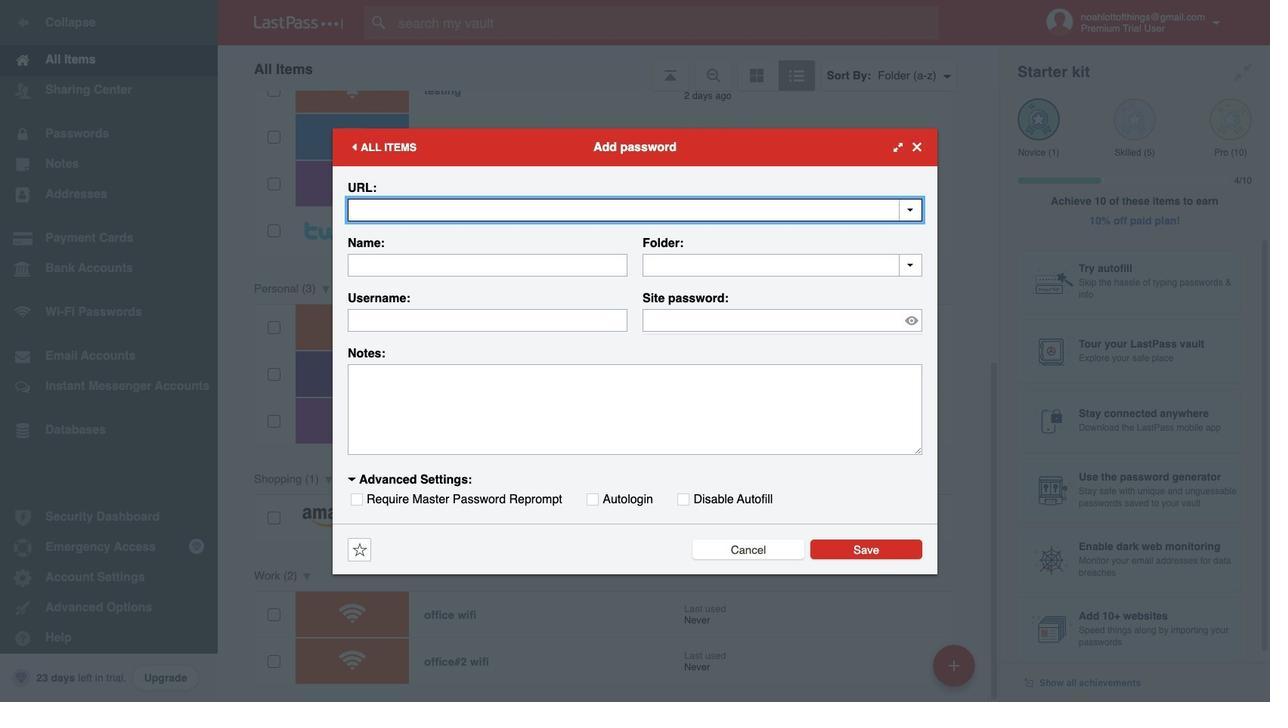 Task type: vqa. For each thing, say whether or not it's contained in the screenshot.
password field
yes



Task type: describe. For each thing, give the bounding box(es) containing it.
lastpass image
[[254, 16, 343, 29]]

Search search field
[[365, 6, 969, 39]]

vault options navigation
[[218, 45, 1000, 91]]



Task type: locate. For each thing, give the bounding box(es) containing it.
None password field
[[643, 309, 923, 332]]

search my vault text field
[[365, 6, 969, 39]]

None text field
[[348, 199, 923, 221], [643, 254, 923, 276], [348, 309, 628, 332], [348, 199, 923, 221], [643, 254, 923, 276], [348, 309, 628, 332]]

dialog
[[333, 128, 938, 574]]

new item navigation
[[928, 641, 985, 703]]

main navigation navigation
[[0, 0, 218, 703]]

new item image
[[949, 661, 960, 671]]

None text field
[[348, 254, 628, 276], [348, 364, 923, 455], [348, 254, 628, 276], [348, 364, 923, 455]]



